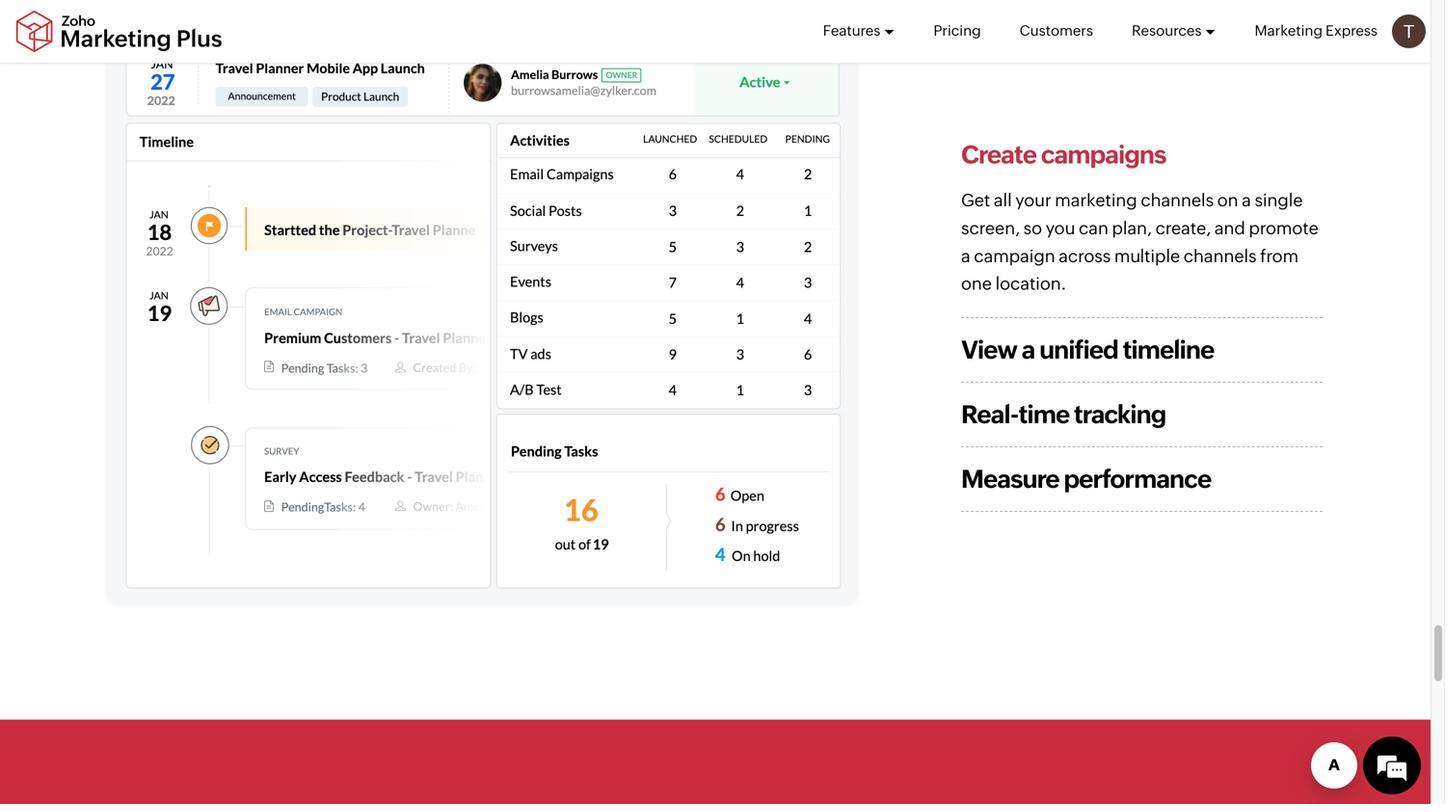 Task type: locate. For each thing, give the bounding box(es) containing it.
one
[[961, 274, 992, 294]]

2 horizontal spatial a
[[1242, 191, 1252, 210]]

pricing
[[934, 22, 981, 39]]

channels down the and at top
[[1184, 246, 1257, 266]]

1 vertical spatial channels
[[1184, 246, 1257, 266]]

location.
[[996, 274, 1067, 294]]

multichannel campaigns image
[[108, 31, 857, 604]]

a right "view" on the right top
[[1022, 335, 1035, 364]]

create,
[[1156, 218, 1211, 238]]

channels
[[1141, 191, 1214, 210], [1184, 246, 1257, 266]]

customers
[[1020, 22, 1093, 39]]

terry turtle image
[[1392, 14, 1426, 48]]

multiple
[[1115, 246, 1180, 266]]

campaign
[[974, 246, 1056, 266]]

1 vertical spatial a
[[961, 246, 971, 266]]

channels up create,
[[1141, 191, 1214, 210]]

1 horizontal spatial a
[[1022, 335, 1035, 364]]

a right on
[[1242, 191, 1252, 210]]

real-
[[961, 400, 1019, 429]]

resources
[[1132, 22, 1202, 39]]

campaigns
[[1041, 141, 1166, 169]]

features link
[[823, 0, 895, 62]]

a up one
[[961, 246, 971, 266]]

promote
[[1249, 218, 1319, 238]]

resources link
[[1132, 0, 1216, 62]]

get all your marketing channels on a single screen, so you can plan, create, and promote a campaign across multiple channels from one location.
[[961, 191, 1319, 294]]

create campaigns
[[961, 141, 1166, 169]]

create
[[961, 141, 1037, 169]]

real-time tracking
[[961, 400, 1166, 429]]

0 vertical spatial a
[[1242, 191, 1252, 210]]

across
[[1059, 246, 1111, 266]]

unified
[[1040, 335, 1118, 364]]

a
[[1242, 191, 1252, 210], [961, 246, 971, 266], [1022, 335, 1035, 364]]

time
[[1019, 400, 1070, 429]]



Task type: vqa. For each thing, say whether or not it's contained in the screenshot.
unified
yes



Task type: describe. For each thing, give the bounding box(es) containing it.
tracking
[[1074, 400, 1166, 429]]

pricing link
[[934, 0, 981, 62]]

marketing express
[[1255, 22, 1378, 39]]

customers link
[[1020, 0, 1093, 62]]

all
[[994, 191, 1012, 210]]

marketing express link
[[1255, 0, 1378, 62]]

view a unified timeline
[[961, 335, 1214, 364]]

measure
[[961, 465, 1059, 493]]

view
[[961, 335, 1017, 364]]

on
[[1218, 191, 1239, 210]]

screen,
[[961, 218, 1020, 238]]

features
[[823, 22, 881, 39]]

timeline
[[1123, 335, 1214, 364]]

zoho marketingplus logo image
[[14, 10, 224, 53]]

you
[[1046, 218, 1076, 238]]

0 horizontal spatial a
[[961, 246, 971, 266]]

performance
[[1064, 465, 1211, 493]]

your
[[1016, 191, 1052, 210]]

plan,
[[1112, 218, 1152, 238]]

measure performance
[[961, 465, 1211, 493]]

marketing
[[1055, 191, 1138, 210]]

2 vertical spatial a
[[1022, 335, 1035, 364]]

from
[[1261, 246, 1299, 266]]

single
[[1255, 191, 1303, 210]]

so
[[1024, 218, 1042, 238]]

and
[[1215, 218, 1246, 238]]

express
[[1326, 22, 1378, 39]]

can
[[1079, 218, 1109, 238]]

0 vertical spatial channels
[[1141, 191, 1214, 210]]

marketing
[[1255, 22, 1323, 39]]

get
[[961, 191, 991, 210]]



